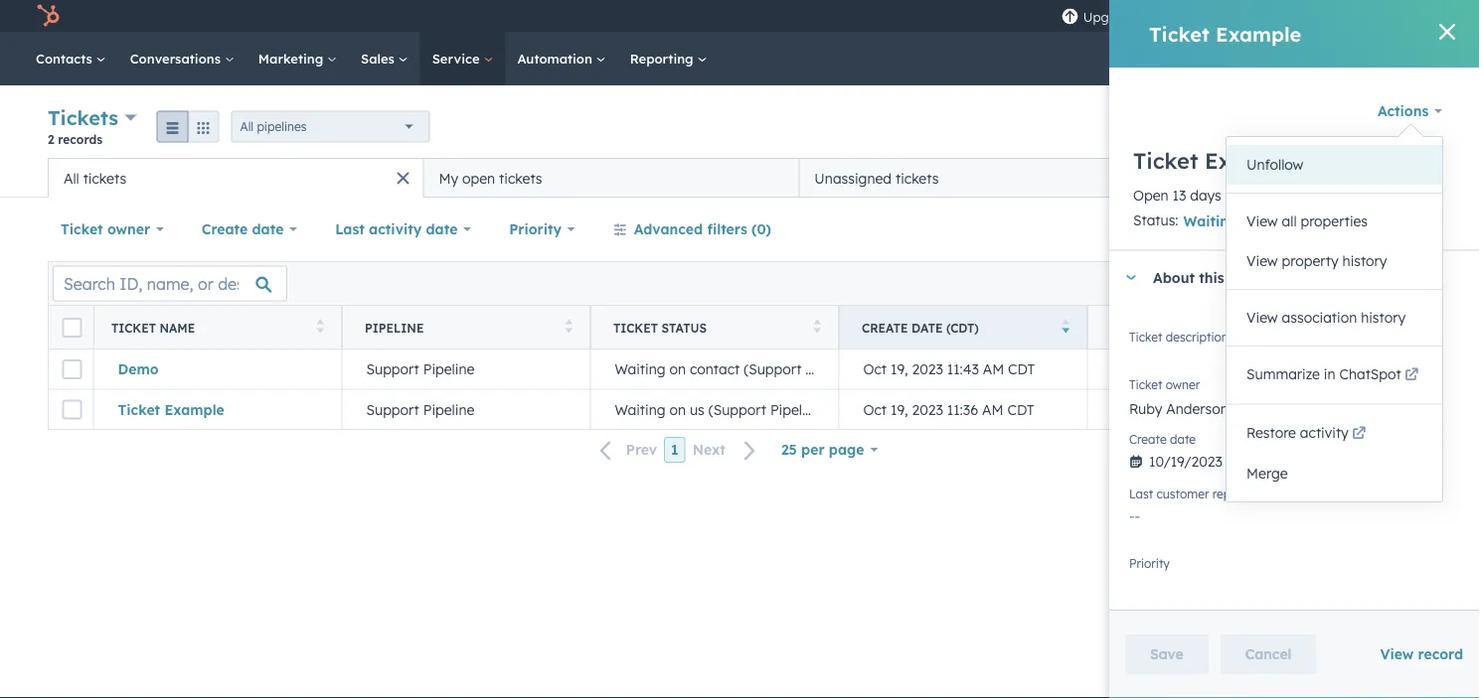 Task type: describe. For each thing, give the bounding box(es) containing it.
am inside button
[[982, 401, 1004, 419]]

view for view association history
[[1247, 309, 1278, 327]]

anderso for oct 19, 2023 11:43 am cdt
[[1433, 361, 1479, 378]]

ruby anderson
[[1129, 400, 1229, 417]]

ticket left help image on the right top of the page
[[1149, 21, 1210, 46]]

open
[[1133, 187, 1169, 204]]

all views link
[[1345, 158, 1432, 198]]

unassigned tickets
[[815, 170, 939, 187]]

descending sort. press to sort ascending. image
[[1062, 320, 1070, 334]]

2 link opens in a new window image from the top
[[1405, 369, 1419, 383]]

save
[[1150, 646, 1184, 664]]

close image
[[1440, 24, 1455, 40]]

next
[[693, 442, 726, 459]]

columns
[[1367, 276, 1414, 291]]

view for view all properties
[[1247, 213, 1278, 230]]

select
[[1129, 564, 1169, 581]]

add view (3/5) button
[[1183, 158, 1345, 198]]

status:
[[1133, 212, 1179, 229]]

date left (cdt)
[[912, 321, 943, 336]]

pipeline for waiting on us (support pipeline)
[[423, 401, 475, 419]]

view association history
[[1247, 309, 1406, 327]]

2 vertical spatial priority
[[1129, 557, 1170, 571]]

automation
[[517, 50, 596, 67]]

pipeline) for contact
[[806, 361, 862, 378]]

2 tickets from the left
[[499, 170, 542, 187]]

waiting on us button
[[1179, 208, 1306, 234]]

my open tickets
[[439, 170, 542, 187]]

date down "all tickets" button
[[252, 221, 284, 238]]

2 link opens in a new window image from the top
[[1352, 427, 1366, 441]]

hubspot link
[[24, 4, 75, 28]]

reply
[[1213, 487, 1240, 502]]

ticket example link
[[118, 401, 318, 419]]

hubspot image
[[36, 4, 60, 28]]

actions button
[[1365, 91, 1455, 131]]

help button
[[1225, 0, 1258, 32]]

on for waiting on us (support pipeline)
[[670, 401, 686, 419]]

property
[[1282, 253, 1339, 270]]

edit
[[1342, 276, 1364, 291]]

edit columns
[[1342, 276, 1414, 291]]

2 horizontal spatial ticket owner
[[1359, 321, 1454, 336]]

ticket left status
[[613, 321, 658, 336]]

export button
[[1254, 271, 1317, 297]]

last activity date button
[[322, 210, 484, 250]]

all pipelines
[[240, 119, 307, 134]]

import button
[[1240, 112, 1314, 144]]

high button
[[1088, 350, 1336, 390]]

oct 19, 2023 11:43 am cdt button
[[839, 350, 1088, 390]]

0 vertical spatial example
[[1216, 21, 1302, 46]]

history for view property history
[[1343, 253, 1387, 270]]

tickets for unassigned tickets
[[896, 170, 939, 187]]

ticket inside dropdown button
[[1229, 269, 1268, 286]]

about this ticket
[[1153, 269, 1268, 286]]

all
[[1282, 213, 1297, 230]]

ticket inside popup button
[[61, 221, 103, 238]]

1 am from the top
[[983, 361, 1004, 378]]

us for waiting on us
[[1264, 212, 1280, 229]]

0 vertical spatial pipeline
[[365, 321, 424, 336]]

support pipeline for waiting on contact (support pipeline)
[[366, 361, 475, 378]]

last for last activity date
[[335, 221, 365, 238]]

press to sort. element for pipeline
[[565, 320, 573, 337]]

calling icon image
[[1149, 8, 1167, 26]]

tickets for all tickets
[[83, 170, 126, 187]]

ruby for oct 19, 2023 11:43 am cdt
[[1396, 361, 1429, 378]]

menu containing self made
[[1060, 0, 1455, 32]]

press to sort. image for pipeline
[[565, 320, 573, 334]]

merge button
[[1227, 454, 1443, 494]]

(3/5)
[[1286, 169, 1320, 186]]

association
[[1282, 309, 1357, 327]]

(0)
[[752, 221, 771, 238]]

support pipeline for waiting on us (support pipeline)
[[366, 401, 475, 419]]

restore activity
[[1247, 424, 1349, 441]]

support for ticket example
[[366, 401, 419, 419]]

cdt inside button
[[1008, 401, 1034, 419]]

advanced filters (0)
[[634, 221, 771, 238]]

prev
[[626, 442, 657, 459]]

11:36
[[947, 401, 978, 419]]

ruby anderso button for oct 19, 2023 11:36 am cdt
[[1336, 390, 1479, 429]]

my
[[439, 170, 458, 187]]

contacts
[[36, 50, 96, 67]]

support pipeline button for waiting on contact (support pipeline)
[[342, 350, 591, 390]]

save button
[[1125, 635, 1209, 675]]

calling icon button
[[1141, 3, 1175, 29]]

caret image
[[1125, 275, 1137, 280]]

ruby anderso for oct 19, 2023 11:36 am cdt
[[1396, 401, 1479, 419]]

on for waiting on contact (support pipeline) oct 19, 2023 11:43 am cdt
[[670, 361, 686, 378]]

last customer reply date
[[1129, 487, 1269, 502]]

an
[[1173, 564, 1190, 581]]

select an option button
[[1129, 553, 1459, 586]]

notifications button
[[1291, 0, 1325, 32]]

reporting
[[630, 50, 697, 67]]

ticket down edit columns
[[1359, 321, 1404, 336]]

summarize in chatspot link
[[1227, 355, 1443, 396]]

ruby anderso button for oct 19, 2023 11:43 am cdt
[[1336, 350, 1479, 390]]

unfollow button
[[1227, 145, 1443, 185]]

pipeline for waiting on contact (support pipeline)
[[423, 361, 475, 378]]

per
[[801, 441, 825, 459]]

create inside button
[[1343, 120, 1380, 135]]

status
[[662, 321, 707, 336]]

self made button
[[1329, 0, 1453, 32]]

restore
[[1247, 424, 1296, 441]]

ruby anderson image
[[1341, 7, 1359, 25]]

ticket up high
[[1129, 330, 1163, 345]]

advanced filters (0) button
[[600, 210, 784, 250]]

date down 'merge'
[[1243, 487, 1269, 502]]

select an option
[[1129, 564, 1236, 581]]

2023 inside button
[[912, 401, 943, 419]]

merge
[[1247, 465, 1288, 483]]

description
[[1166, 330, 1229, 345]]

conversations
[[130, 50, 224, 67]]

marketing link
[[246, 32, 349, 85]]

ticket name
[[111, 321, 195, 336]]

filters
[[707, 221, 747, 238]]

all for all pipelines
[[240, 119, 254, 134]]

priority button
[[496, 210, 588, 250]]

date down ruby anderson
[[1170, 432, 1196, 447]]

service
[[432, 50, 484, 67]]

25 per page
[[781, 441, 864, 459]]

1 horizontal spatial create date
[[1129, 432, 1196, 447]]

0 vertical spatial ticket example
[[1149, 21, 1302, 46]]

11:43
[[947, 361, 979, 378]]

cancel
[[1245, 646, 1292, 664]]

waiting on contact (support pipeline) button
[[591, 350, 862, 390]]

all tickets
[[64, 170, 126, 187]]

tickets
[[48, 105, 118, 130]]

owner inside ticket owner popup button
[[107, 221, 150, 238]]

support for demo
[[366, 361, 419, 378]]

1 press to sort. image from the left
[[317, 320, 324, 334]]

record
[[1418, 646, 1463, 664]]

waiting for waiting on us (support pipeline)
[[615, 401, 666, 419]]

add view (3/5)
[[1218, 169, 1320, 186]]

sales link
[[349, 32, 420, 85]]

waiting for waiting on us
[[1184, 212, 1238, 229]]

press to sort. image for ticket status
[[814, 320, 821, 334]]

all pipelines button
[[231, 111, 430, 143]]



Task type: locate. For each thing, give the bounding box(es) containing it.
all tickets button
[[48, 158, 423, 198]]

cdt right the 11:36
[[1008, 401, 1034, 419]]

cdt right 11:43
[[1008, 361, 1035, 378]]

settings link
[[1262, 5, 1287, 26]]

on inside popup button
[[1242, 212, 1260, 229]]

tickets down records
[[83, 170, 126, 187]]

4 press to sort. element from the left
[[1311, 320, 1318, 337]]

1 vertical spatial on
[[670, 361, 686, 378]]

waiting inside button
[[615, 401, 666, 419]]

tickets right "open"
[[499, 170, 542, 187]]

all inside popup button
[[240, 119, 254, 134]]

1 press to sort. element from the left
[[317, 320, 324, 337]]

chatspot
[[1340, 366, 1402, 383]]

pipeline) inside waiting on us (support pipeline) button
[[770, 401, 827, 419]]

1 vertical spatial 19,
[[891, 401, 908, 419]]

Last customer reply date text field
[[1129, 498, 1459, 530]]

demo
[[118, 361, 159, 378]]

ticket owner button
[[48, 210, 177, 250]]

ruby down chatspot
[[1396, 401, 1429, 419]]

Ticket description text field
[[1129, 326, 1459, 366]]

ruby anderson button
[[1129, 389, 1459, 422]]

waiting
[[1184, 212, 1238, 229], [615, 361, 666, 378], [615, 401, 666, 419]]

2 vertical spatial waiting
[[615, 401, 666, 419]]

1 link opens in a new window image from the top
[[1405, 364, 1419, 388]]

group inside tickets "banner"
[[157, 111, 219, 143]]

create up waiting on contact (support pipeline) oct 19, 2023 11:43 am cdt
[[862, 321, 908, 336]]

priority inside popup button
[[509, 221, 562, 238]]

all left pipelines
[[240, 119, 254, 134]]

create
[[1343, 120, 1380, 135], [202, 221, 248, 238], [862, 321, 908, 336], [1129, 432, 1167, 447]]

view property history link
[[1227, 242, 1443, 281]]

self
[[1363, 7, 1386, 24]]

0 vertical spatial activity
[[369, 221, 422, 238]]

advanced
[[634, 221, 703, 238]]

ticket status
[[613, 321, 707, 336]]

0 vertical spatial oct
[[863, 361, 887, 378]]

edit columns button
[[1329, 271, 1427, 297]]

0 vertical spatial anderso
[[1433, 361, 1479, 378]]

conversations link
[[118, 32, 246, 85]]

owner
[[107, 221, 150, 238], [1407, 321, 1454, 336], [1166, 378, 1200, 393]]

ticket up open 13 days
[[1133, 147, 1198, 174]]

on left contact
[[670, 361, 686, 378]]

am
[[983, 361, 1004, 378], [982, 401, 1004, 419]]

0 vertical spatial priority
[[509, 221, 562, 238]]

upgrade image
[[1062, 8, 1079, 26]]

2 horizontal spatial owner
[[1407, 321, 1454, 336]]

ticket owner down all tickets
[[61, 221, 150, 238]]

last inside popup button
[[335, 221, 365, 238]]

menu
[[1060, 0, 1455, 32]]

0 horizontal spatial tickets
[[83, 170, 126, 187]]

about this ticket button
[[1109, 251, 1459, 305]]

cancel button
[[1221, 635, 1317, 675]]

unassigned tickets button
[[799, 158, 1175, 198]]

2 press to sort. image from the left
[[565, 320, 573, 334]]

press to sort. image
[[317, 320, 324, 334], [565, 320, 573, 334], [814, 320, 821, 334]]

last
[[335, 221, 365, 238], [1129, 487, 1153, 502]]

1 19, from the top
[[891, 361, 908, 378]]

reporting link
[[618, 32, 719, 85]]

help image
[[1232, 9, 1250, 27]]

priority
[[509, 221, 562, 238], [1110, 321, 1171, 336], [1129, 557, 1170, 571]]

last for last customer reply date
[[1129, 487, 1153, 502]]

0 vertical spatial support
[[366, 361, 419, 378]]

2 horizontal spatial press to sort. image
[[814, 320, 821, 334]]

create down actions
[[1343, 120, 1380, 135]]

waiting down days
[[1184, 212, 1238, 229]]

1 vertical spatial create date
[[1129, 432, 1196, 447]]

days
[[1190, 187, 1222, 204]]

anderson
[[1166, 400, 1229, 417]]

option
[[1193, 564, 1236, 581]]

0 vertical spatial last
[[335, 221, 365, 238]]

19, down "create date (cdt)"
[[891, 361, 908, 378]]

ruby down high
[[1129, 400, 1163, 417]]

2 vertical spatial owner
[[1166, 378, 1200, 393]]

2 2023 from the top
[[912, 401, 943, 419]]

view left 'all'
[[1247, 213, 1278, 230]]

unassigned
[[815, 170, 892, 187]]

0 vertical spatial 2023
[[912, 361, 943, 378]]

(support for contact
[[744, 361, 802, 378]]

1 vertical spatial (support
[[709, 401, 766, 419]]

support pipeline button for waiting on us (support pipeline)
[[342, 390, 591, 429]]

13
[[1173, 187, 1186, 204]]

ruby anderso down chatspot
[[1396, 401, 1479, 419]]

ticket owner up ruby anderson
[[1129, 378, 1200, 393]]

1 vertical spatial oct
[[863, 401, 887, 419]]

priority down my open tickets
[[509, 221, 562, 238]]

create ticket
[[1343, 120, 1415, 135]]

pagination navigation
[[588, 437, 768, 464]]

view up the export
[[1247, 253, 1278, 270]]

all for all views
[[1358, 169, 1376, 186]]

(support down waiting on contact (support pipeline) button
[[709, 401, 766, 419]]

all left views
[[1358, 169, 1376, 186]]

ruby inside popup button
[[1129, 400, 1163, 417]]

press to sort. image
[[1311, 320, 1318, 334]]

contact
[[690, 361, 740, 378]]

ticket owner inside ticket owner popup button
[[61, 221, 150, 238]]

ticket down actions
[[1384, 120, 1415, 135]]

view all properties link
[[1227, 202, 1443, 242]]

create inside popup button
[[202, 221, 248, 238]]

Search ID, name, or description search field
[[53, 266, 287, 302]]

all
[[240, 119, 254, 134], [1358, 169, 1376, 186], [64, 170, 79, 187]]

open
[[462, 170, 495, 187]]

owner up ruby anderson
[[1166, 378, 1200, 393]]

1 vertical spatial support pipeline
[[366, 401, 475, 419]]

self made
[[1363, 7, 1424, 24]]

ticket description
[[1129, 330, 1229, 345]]

0 vertical spatial waiting
[[1184, 212, 1238, 229]]

high
[[1130, 361, 1161, 378]]

0 vertical spatial on
[[1242, 212, 1260, 229]]

example
[[1216, 21, 1302, 46], [1205, 147, 1298, 174], [164, 401, 224, 419]]

ticket right this
[[1229, 269, 1268, 286]]

support pipeline
[[366, 361, 475, 378], [366, 401, 475, 419]]

1 vertical spatial history
[[1361, 309, 1406, 327]]

cdt
[[1008, 361, 1035, 378], [1008, 401, 1034, 419]]

create date button
[[189, 210, 310, 250]]

all inside button
[[64, 170, 79, 187]]

activity inside 'link'
[[1300, 424, 1349, 441]]

1 vertical spatial am
[[982, 401, 1004, 419]]

press to sort. element
[[317, 320, 324, 337], [565, 320, 573, 337], [814, 320, 821, 337], [1311, 320, 1318, 337]]

us up next
[[690, 401, 705, 419]]

1 vertical spatial pipeline)
[[770, 401, 827, 419]]

ticket down all tickets
[[61, 221, 103, 238]]

2 press to sort. element from the left
[[565, 320, 573, 337]]

contacts link
[[24, 32, 118, 85]]

oct 19, 2023 11:36 am cdt
[[863, 401, 1034, 419]]

1 vertical spatial ruby anderso
[[1396, 401, 1479, 419]]

view down the export
[[1247, 309, 1278, 327]]

0 vertical spatial support pipeline
[[366, 361, 475, 378]]

settings image
[[1266, 8, 1284, 26]]

descending sort. press to sort ascending. element
[[1062, 320, 1070, 337]]

2 vertical spatial ticket owner
[[1129, 378, 1200, 393]]

us for waiting on us (support pipeline)
[[690, 401, 705, 419]]

0 horizontal spatial all
[[64, 170, 79, 187]]

date down my
[[426, 221, 458, 238]]

3 press to sort. element from the left
[[814, 320, 821, 337]]

create down "all tickets" button
[[202, 221, 248, 238]]

1 vertical spatial pipeline
[[423, 361, 475, 378]]

tickets right unassigned
[[896, 170, 939, 187]]

1 vertical spatial support
[[366, 401, 419, 419]]

1 vertical spatial ticket
[[1229, 269, 1268, 286]]

us left 'all'
[[1264, 212, 1280, 229]]

waiting on us
[[1184, 212, 1280, 229]]

ticket owner down columns
[[1359, 321, 1454, 336]]

1 horizontal spatial ticket
[[1384, 120, 1415, 135]]

next button
[[686, 438, 768, 464]]

prev button
[[588, 438, 664, 464]]

0 vertical spatial ticket
[[1384, 120, 1415, 135]]

anderso for oct 19, 2023 11:36 am cdt
[[1433, 401, 1479, 419]]

1 vertical spatial waiting
[[615, 361, 666, 378]]

view
[[1249, 169, 1281, 186]]

on for waiting on us
[[1242, 212, 1260, 229]]

waiting down ticket status
[[615, 361, 666, 378]]

(support for us
[[709, 401, 766, 419]]

1 horizontal spatial owner
[[1166, 378, 1200, 393]]

0 horizontal spatial press to sort. image
[[317, 320, 324, 334]]

2 vertical spatial on
[[670, 401, 686, 419]]

oct up page
[[863, 401, 887, 419]]

0 horizontal spatial ticket
[[1229, 269, 1268, 286]]

ticket up ruby anderson
[[1129, 378, 1163, 393]]

am right the 11:36
[[982, 401, 1004, 419]]

2 am from the top
[[982, 401, 1004, 419]]

0 vertical spatial am
[[983, 361, 1004, 378]]

oct
[[863, 361, 887, 378], [863, 401, 887, 419]]

2 vertical spatial ticket example
[[118, 401, 224, 419]]

all for all tickets
[[64, 170, 79, 187]]

waiting up prev
[[615, 401, 666, 419]]

2 support pipeline button from the top
[[342, 390, 591, 429]]

3 tickets from the left
[[896, 170, 939, 187]]

create date inside create date popup button
[[202, 221, 284, 238]]

pipeline) for us
[[770, 401, 827, 419]]

view left "record"
[[1380, 646, 1414, 664]]

search button
[[1428, 42, 1461, 76]]

0 horizontal spatial ticket owner
[[61, 221, 150, 238]]

activity for restore
[[1300, 424, 1349, 441]]

1 vertical spatial us
[[690, 401, 705, 419]]

0 vertical spatial ticket owner
[[61, 221, 150, 238]]

last activity date
[[335, 221, 458, 238]]

automation link
[[505, 32, 618, 85]]

create date down "all tickets" button
[[202, 221, 284, 238]]

2 anderso from the top
[[1433, 401, 1479, 419]]

1 ruby anderso button from the top
[[1336, 350, 1479, 390]]

add
[[1218, 169, 1245, 186]]

3 press to sort. image from the left
[[814, 320, 821, 334]]

view for view property history
[[1247, 253, 1278, 270]]

view record link
[[1380, 646, 1463, 664]]

pipeline) up 25
[[770, 401, 827, 419]]

search image
[[1438, 52, 1451, 66]]

notifications image
[[1299, 9, 1317, 27]]

group
[[157, 111, 219, 143]]

0 vertical spatial create date
[[202, 221, 284, 238]]

ruby for oct 19, 2023 11:36 am cdt
[[1396, 401, 1429, 419]]

(cdt)
[[946, 321, 979, 336]]

ruby right in
[[1396, 361, 1429, 378]]

1 support from the top
[[366, 361, 419, 378]]

owner down all tickets
[[107, 221, 150, 238]]

2 oct from the top
[[863, 401, 887, 419]]

tickets banner
[[48, 103, 1432, 158]]

1 vertical spatial 2023
[[912, 401, 943, 419]]

made
[[1389, 7, 1424, 24]]

1 vertical spatial anderso
[[1433, 401, 1479, 419]]

1 vertical spatial activity
[[1300, 424, 1349, 441]]

2 vertical spatial pipeline
[[423, 401, 475, 419]]

about
[[1153, 269, 1195, 286]]

1 vertical spatial ticket owner
[[1359, 321, 1454, 336]]

1 horizontal spatial tickets
[[499, 170, 542, 187]]

oct down "create date (cdt)"
[[863, 361, 887, 378]]

(support inside button
[[709, 401, 766, 419]]

1 horizontal spatial ticket owner
[[1129, 378, 1200, 393]]

link opens in a new window image
[[1352, 423, 1366, 446], [1352, 427, 1366, 441]]

view for view record
[[1380, 646, 1414, 664]]

priority left an
[[1129, 557, 1170, 571]]

1 support pipeline button from the top
[[342, 350, 591, 390]]

records
[[58, 132, 102, 147]]

1 vertical spatial example
[[1205, 147, 1298, 174]]

create date down ruby anderson
[[1129, 432, 1196, 447]]

19,
[[891, 361, 908, 378], [891, 401, 908, 419]]

1 horizontal spatial all
[[240, 119, 254, 134]]

this
[[1199, 269, 1225, 286]]

19, inside button
[[891, 401, 908, 419]]

0 vertical spatial (support
[[744, 361, 802, 378]]

sales
[[361, 50, 398, 67]]

0 vertical spatial 19,
[[891, 361, 908, 378]]

activity inside popup button
[[369, 221, 422, 238]]

on left 'all'
[[1242, 212, 1260, 229]]

pipelines
[[257, 119, 307, 134]]

create date
[[202, 221, 284, 238], [1129, 432, 1196, 447]]

oct inside "oct 19, 2023 11:36 am cdt" button
[[863, 401, 887, 419]]

history for view association history
[[1361, 309, 1406, 327]]

1 tickets from the left
[[83, 170, 126, 187]]

all down "2 records"
[[64, 170, 79, 187]]

on up 1
[[670, 401, 686, 419]]

1 horizontal spatial press to sort. image
[[565, 320, 573, 334]]

1
[[671, 441, 679, 459]]

1 link opens in a new window image from the top
[[1352, 423, 1366, 446]]

support pipeline button
[[342, 350, 591, 390], [342, 390, 591, 429]]

0 vertical spatial owner
[[107, 221, 150, 238]]

1 horizontal spatial us
[[1264, 212, 1280, 229]]

summarize in chatspot
[[1247, 366, 1402, 383]]

ruby anderso for oct 19, 2023 11:43 am cdt
[[1396, 361, 1479, 378]]

waiting inside popup button
[[1184, 212, 1238, 229]]

ticket up demo
[[111, 321, 156, 336]]

marketplaces image
[[1191, 9, 1209, 27]]

ruby anderso down columns
[[1396, 361, 1479, 378]]

service link
[[420, 32, 505, 85]]

1 oct from the top
[[863, 361, 887, 378]]

0 horizontal spatial us
[[690, 401, 705, 419]]

(support
[[744, 361, 802, 378], [709, 401, 766, 419]]

1 2023 from the top
[[912, 361, 943, 378]]

2023 left 11:43
[[912, 361, 943, 378]]

us inside waiting on us popup button
[[1264, 212, 1280, 229]]

on
[[1242, 212, 1260, 229], [670, 361, 686, 378], [670, 401, 686, 419]]

25
[[781, 441, 797, 459]]

1 support pipeline from the top
[[366, 361, 475, 378]]

0 horizontal spatial create date
[[202, 221, 284, 238]]

restore activity link
[[1227, 413, 1443, 454]]

0 vertical spatial ruby anderso
[[1396, 361, 1479, 378]]

2 support from the top
[[366, 401, 419, 419]]

link opens in a new window image
[[1405, 364, 1419, 388], [1405, 369, 1419, 383]]

actions
[[1378, 102, 1429, 120]]

priority up high
[[1110, 321, 1171, 336]]

ruby anderso button right in
[[1336, 350, 1479, 390]]

Search HubSpot search field
[[1200, 42, 1444, 76]]

2 horizontal spatial all
[[1358, 169, 1376, 186]]

create down ruby anderson
[[1129, 432, 1167, 447]]

0 horizontal spatial activity
[[369, 221, 422, 238]]

press to sort. element for ticket status
[[814, 320, 821, 337]]

waiting for waiting on contact (support pipeline) oct 19, 2023 11:43 am cdt
[[615, 361, 666, 378]]

open 13 days
[[1133, 187, 1222, 204]]

2023
[[912, 361, 943, 378], [912, 401, 943, 419]]

0 vertical spatial history
[[1343, 253, 1387, 270]]

create date (cdt)
[[862, 321, 979, 336]]

ticket down demo
[[118, 401, 160, 419]]

19, left the 11:36
[[891, 401, 908, 419]]

history up edit
[[1343, 253, 1387, 270]]

0 horizontal spatial owner
[[107, 221, 150, 238]]

press to sort. element for priority
[[1311, 320, 1318, 337]]

1 horizontal spatial last
[[1129, 487, 1153, 502]]

on inside button
[[670, 401, 686, 419]]

0 vertical spatial pipeline)
[[806, 361, 862, 378]]

0 vertical spatial cdt
[[1008, 361, 1035, 378]]

Create date text field
[[1129, 444, 1459, 476]]

page
[[829, 441, 864, 459]]

owner down columns
[[1407, 321, 1454, 336]]

ticket
[[1384, 120, 1415, 135], [1229, 269, 1268, 286]]

upgrade
[[1083, 9, 1137, 25]]

2 19, from the top
[[891, 401, 908, 419]]

0 horizontal spatial last
[[335, 221, 365, 238]]

2023 left the 11:36
[[912, 401, 943, 419]]

2 ruby anderso button from the top
[[1336, 390, 1479, 429]]

1 ruby anderso from the top
[[1396, 361, 1479, 378]]

1 vertical spatial cdt
[[1008, 401, 1034, 419]]

activity for last
[[369, 221, 422, 238]]

1 vertical spatial ticket example
[[1133, 147, 1298, 174]]

history down edit columns
[[1361, 309, 1406, 327]]

2 vertical spatial example
[[164, 401, 224, 419]]

25 per page button
[[768, 430, 891, 470]]

my open tickets button
[[423, 158, 799, 198]]

1 anderso from the top
[[1433, 361, 1479, 378]]

2 ruby anderso from the top
[[1396, 401, 1479, 419]]

2 support pipeline from the top
[[366, 401, 475, 419]]

1 vertical spatial owner
[[1407, 321, 1454, 336]]

ruby anderso button down chatspot
[[1336, 390, 1479, 429]]

ruby anderso
[[1396, 361, 1479, 378], [1396, 401, 1479, 419]]

pipeline
[[365, 321, 424, 336], [423, 361, 475, 378], [423, 401, 475, 419]]

ticket inside button
[[1384, 120, 1415, 135]]

am right 11:43
[[983, 361, 1004, 378]]

pipeline) up 25 per page popup button at the right of the page
[[806, 361, 862, 378]]

marketplaces button
[[1179, 0, 1221, 32]]

us inside waiting on us (support pipeline) button
[[690, 401, 705, 419]]

1 vertical spatial last
[[1129, 487, 1153, 502]]

view inside "link"
[[1247, 213, 1278, 230]]

0 vertical spatial us
[[1264, 212, 1280, 229]]

1 vertical spatial priority
[[1110, 321, 1171, 336]]

2 horizontal spatial tickets
[[896, 170, 939, 187]]

(support right contact
[[744, 361, 802, 378]]

1 horizontal spatial activity
[[1300, 424, 1349, 441]]



Task type: vqa. For each thing, say whether or not it's contained in the screenshot.
left more
no



